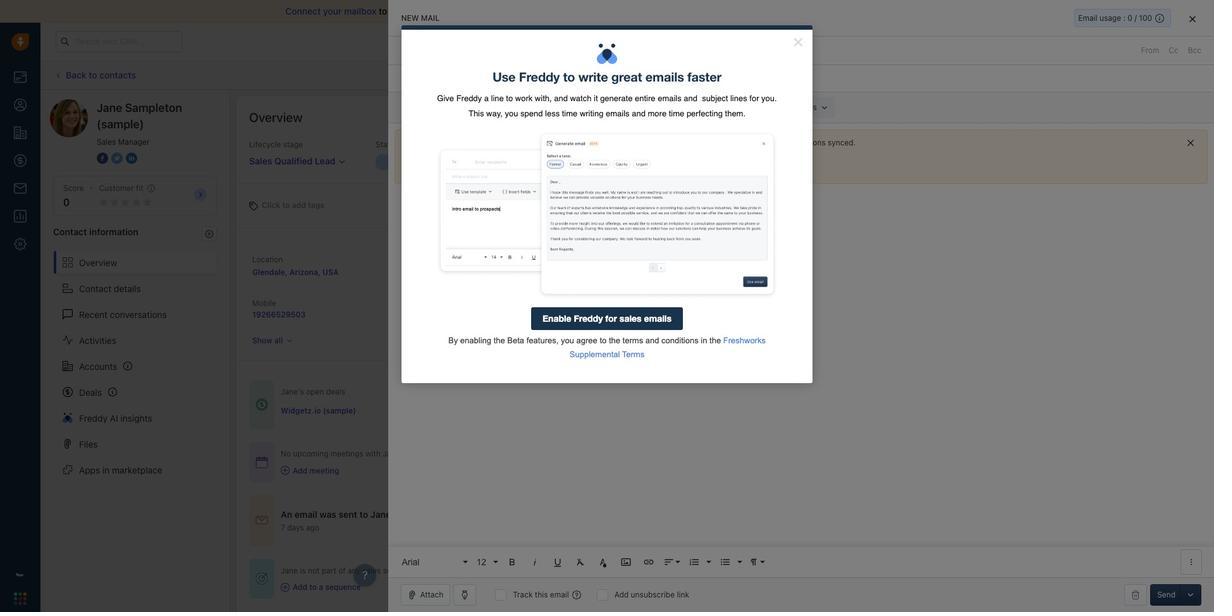 Task type: locate. For each thing, give the bounding box(es) containing it.
sales qualified lead link
[[249, 150, 346, 168]]

1 horizontal spatial 0
[[1128, 13, 1133, 23]]

recent conversations
[[79, 309, 167, 320]]

1 vertical spatial container_wx8msf4aqz5i3rn1 image
[[256, 456, 268, 469]]

meetings
[[331, 449, 364, 459]]

container_wx8msf4aqz5i3rn1 image for jane's open deals
[[256, 399, 268, 411]]

in right apps
[[102, 465, 110, 475]]

1 link
[[1118, 32, 1137, 51]]

add
[[595, 103, 610, 112], [293, 466, 307, 475], [293, 583, 307, 592], [615, 590, 629, 600]]

deals
[[79, 387, 102, 398]]

tags
[[308, 200, 324, 210]]

container_wx8msf4aqz5i3rn1 image left 'no'
[[256, 456, 268, 469]]

1 container_wx8msf4aqz5i3rn1 image from the top
[[256, 399, 268, 411]]

james
[[473, 310, 497, 320]]

0 vertical spatial new
[[401, 13, 419, 23]]

1 vertical spatial conversations
[[110, 309, 167, 320]]

sales up facebook circled "image"
[[97, 137, 116, 147]]

enable
[[499, 6, 527, 16]]

Write a subject line text field
[[389, 65, 1215, 92]]

email left linked
[[709, 103, 728, 112]]

of right sync
[[580, 6, 588, 16]]

container_wx8msf4aqz5i3rn1 image
[[281, 466, 290, 475], [256, 573, 268, 585], [281, 583, 290, 592]]

contact for contact details
[[79, 283, 112, 294]]

email inside the an email was sent to jane 7 days ago
[[295, 509, 317, 520]]

0 right :
[[1128, 13, 1133, 23]]

0 vertical spatial days
[[936, 37, 951, 45]]

widgetz.io down "jane's"
[[281, 406, 321, 415]]

email inside button
[[718, 70, 738, 79]]

0 horizontal spatial widgetz.io
[[281, 406, 321, 415]]

1 horizontal spatial (sample)
[[323, 406, 356, 415]]

updates available. click to refresh. link
[[553, 63, 702, 86]]

1 horizontal spatial sales
[[249, 156, 272, 166]]

(sample) inside "jane sampleton (sample) sales manager"
[[97, 118, 144, 131]]

jane left the is
[[281, 566, 298, 575]]

email for email
[[718, 70, 738, 79]]

container_wx8msf4aqz5i3rn1 image down 'no'
[[281, 466, 290, 475]]

0 vertical spatial 0
[[1128, 13, 1133, 23]]

way
[[539, 6, 555, 16]]

2 container_wx8msf4aqz5i3rn1 image from the top
[[256, 456, 268, 469]]

account widgetz.io (sample)
[[473, 254, 548, 277]]

sales
[[363, 566, 381, 575]]

0 horizontal spatial (sample)
[[97, 118, 144, 131]]

add left follow-
[[595, 103, 610, 112]]

overview up contact details
[[79, 257, 117, 268]]

james peterson
[[473, 310, 532, 320]]

insert
[[510, 103, 531, 112]]

0 horizontal spatial sales
[[97, 137, 116, 147]]

a down not
[[319, 583, 323, 592]]

to inside button
[[753, 103, 760, 112]]

email left usage
[[1079, 13, 1098, 23]]

lifecycle
[[249, 140, 281, 149]]

3 container_wx8msf4aqz5i3rn1 image from the top
[[256, 514, 268, 527]]

customer fit
[[99, 183, 143, 193]]

Search your CRM... text field
[[56, 31, 182, 52]]

freddy
[[79, 413, 108, 424]]

connect inside button
[[441, 158, 471, 168]]

overview up lifecycle stage
[[249, 110, 303, 125]]

upcoming
[[293, 449, 328, 459]]

bcc
[[1188, 46, 1202, 55]]

underline (⌘u) image
[[552, 557, 564, 568]]

arizona,
[[290, 268, 321, 277]]

1 vertical spatial a
[[319, 583, 323, 592]]

1 vertical spatial in
[[102, 465, 110, 475]]

jane down contacts
[[97, 101, 122, 114]]

conversations down details
[[110, 309, 167, 320]]

and
[[481, 6, 497, 16]]

insert fields button
[[492, 97, 571, 118]]

0 vertical spatial conversations
[[776, 138, 826, 147]]

conversations left the synced.
[[776, 138, 826, 147]]

a left different
[[557, 158, 561, 168]]

all
[[274, 336, 283, 345]]

1 vertical spatial jane
[[371, 509, 391, 520]]

2 vertical spatial container_wx8msf4aqz5i3rn1 image
[[256, 514, 268, 527]]

add down the is
[[293, 583, 307, 592]]

deals
[[798, 103, 817, 112], [326, 387, 345, 397]]

1 horizontal spatial widgetz.io (sample) link
[[473, 267, 548, 277]]

0 vertical spatial sales
[[97, 137, 116, 147]]

meeting
[[310, 466, 339, 475]]

back
[[66, 69, 86, 80]]

0 vertical spatial container_wx8msf4aqz5i3rn1 image
[[256, 399, 268, 411]]

0 horizontal spatial click
[[262, 200, 280, 210]]

container_wx8msf4aqz5i3rn1 image inside add to a sequence link
[[281, 583, 290, 592]]

facebook circled image
[[97, 152, 108, 165]]

0 vertical spatial widgetz.io (sample) link
[[473, 267, 548, 277]]

to right sent
[[360, 509, 368, 520]]

1 vertical spatial new
[[439, 158, 455, 167]]

email right different
[[596, 158, 615, 168]]

0 horizontal spatial deals
[[326, 387, 345, 397]]

click to add tags
[[262, 200, 324, 210]]

1 vertical spatial overview
[[79, 257, 117, 268]]

to inside the an email was sent to jane 7 days ago
[[360, 509, 368, 520]]

0 vertical spatial of
[[580, 6, 588, 16]]

0 vertical spatial jane
[[97, 101, 122, 114]]

container_wx8msf4aqz5i3rn1 image left widgetz.io (sample)
[[256, 399, 268, 411]]

sent
[[339, 509, 357, 520]]

overview
[[249, 110, 303, 125], [79, 257, 117, 268]]

your trial ends in 21 days
[[869, 37, 951, 45]]

1 vertical spatial widgetz.io
[[281, 406, 321, 415]]

connect your mailbox to improve deliverability and enable 2-way sync of email conversations.
[[286, 6, 676, 16]]

link
[[677, 590, 689, 600]]

0 down score
[[63, 197, 70, 208]]

email inside button
[[709, 103, 728, 112]]

connect left it
[[674, 138, 704, 147]]

container_wx8msf4aqz5i3rn1 image left add to a sequence
[[281, 583, 290, 592]]

1 vertical spatial days
[[287, 523, 304, 532]]

1 vertical spatial 0
[[63, 197, 70, 208]]

0 vertical spatial a
[[557, 158, 561, 168]]

twitter circled image
[[111, 152, 123, 165]]

new left mail
[[401, 13, 419, 23]]

container_wx8msf4aqz5i3rn1 image
[[256, 399, 268, 411], [256, 456, 268, 469], [256, 514, 268, 527]]

1 horizontal spatial of
[[580, 6, 588, 16]]

at
[[723, 299, 730, 308]]

new down haven't
[[439, 158, 455, 167]]

updates
[[571, 70, 601, 79]]

2 vertical spatial (sample)
[[323, 406, 356, 415]]

dialog
[[389, 0, 1215, 612]]

an
[[281, 509, 292, 520]]

(sample)
[[97, 118, 144, 131], [515, 267, 548, 277], [323, 406, 356, 415]]

it
[[706, 138, 711, 147]]

score
[[63, 183, 84, 193]]

email up janesampleton@gmail.com
[[693, 254, 712, 264]]

to right now
[[729, 138, 737, 147]]

contact for contact information
[[53, 227, 87, 237]]

click right available.
[[639, 70, 657, 79]]

1
[[1128, 34, 1132, 42]]

1 horizontal spatial conversations
[[776, 138, 826, 147]]

template
[[436, 103, 467, 112]]

crm.
[[652, 138, 671, 147]]

an email was sent to jane 7 days ago
[[281, 509, 391, 532]]

0 horizontal spatial in
[[102, 465, 110, 475]]

email inside email janesampleton@gmail.com
[[693, 254, 712, 264]]

glendale,
[[252, 268, 288, 277]]

0 horizontal spatial conversations
[[110, 309, 167, 320]]

click left add
[[262, 200, 280, 210]]

(sample) inside account widgetz.io (sample)
[[515, 267, 548, 277]]

add inside add meeting link
[[293, 466, 307, 475]]

bold (⌘b) image
[[507, 557, 518, 568]]

from
[[1141, 46, 1160, 55]]

1 horizontal spatial a
[[557, 158, 561, 168]]

days right 7
[[287, 523, 304, 532]]

your left mailbox
[[323, 6, 342, 16]]

this
[[535, 590, 548, 600]]

email right sync
[[591, 6, 613, 16]]

add follow-up task button
[[577, 97, 681, 118], [577, 97, 681, 118]]

new
[[401, 13, 419, 23], [439, 158, 455, 167]]

connect inside 'button'
[[524, 158, 555, 168]]

email image
[[1089, 36, 1098, 47]]

unordered list image
[[720, 557, 731, 568]]

lifecycle stage
[[249, 140, 303, 149]]

sales down lifecycle in the top left of the page
[[249, 156, 272, 166]]

connect a different email button
[[505, 153, 622, 174]]

connect
[[286, 6, 321, 16], [674, 138, 704, 147], [441, 158, 471, 168], [524, 158, 555, 168]]

0 vertical spatial click
[[639, 70, 657, 79]]

sales inside "jane sampleton (sample) sales manager"
[[97, 137, 116, 147]]

application
[[389, 190, 1215, 578]]

conversations
[[776, 138, 826, 147], [110, 309, 167, 320]]

contact details
[[79, 283, 141, 294]]

connect for connect your mailbox to improve deliverability and enable 2-way sync of email conversations.
[[286, 6, 321, 16]]

new link
[[376, 154, 511, 170]]

qualified
[[274, 156, 313, 166]]

100
[[1139, 13, 1153, 23]]

0 vertical spatial (sample)
[[97, 118, 144, 131]]

customer
[[99, 183, 134, 193]]

your right keep
[[758, 138, 774, 147]]

to
[[379, 6, 387, 16], [89, 69, 97, 80], [659, 70, 666, 79], [753, 103, 760, 112], [629, 138, 636, 147], [729, 138, 737, 147], [282, 200, 290, 210], [360, 509, 368, 520], [310, 583, 317, 592]]

plans
[[1005, 36, 1025, 46]]

email up ago
[[295, 509, 317, 520]]

0 horizontal spatial of
[[338, 566, 346, 575]]

widgetz.io down account
[[473, 267, 513, 277]]

2 horizontal spatial (sample)
[[515, 267, 548, 277]]

deals right 'open'
[[326, 387, 345, 397]]

0 vertical spatial overview
[[249, 110, 303, 125]]

0 horizontal spatial new
[[401, 13, 419, 23]]

widgetz.io (sample) link down account
[[473, 267, 548, 277]]

deals right 'contacts,'
[[798, 103, 817, 112]]

jane inside "jane sampleton (sample) sales manager"
[[97, 101, 122, 114]]

of left any
[[338, 566, 346, 575]]

(sample) up manager
[[97, 118, 144, 131]]

2 vertical spatial jane
[[281, 566, 298, 575]]

add to a sequence
[[293, 583, 361, 592]]

1 horizontal spatial in
[[919, 37, 925, 45]]

1 horizontal spatial jane
[[281, 566, 298, 575]]

container_wx8msf4aqz5i3rn1 image inside add meeting link
[[281, 466, 290, 475]]

add down upcoming
[[293, 466, 307, 475]]

to down not
[[310, 583, 317, 592]]

apps
[[79, 465, 100, 475]]

connect left mailbox
[[286, 6, 321, 16]]

(sample) down 'open'
[[323, 406, 356, 415]]

0 vertical spatial your
[[323, 6, 342, 16]]

1 vertical spatial your
[[758, 138, 774, 147]]

in left 21
[[919, 37, 925, 45]]

0 horizontal spatial jane
[[97, 101, 122, 114]]

gmail
[[473, 158, 493, 168]]

explore plans
[[976, 36, 1025, 46]]

use template button
[[401, 97, 485, 118]]

connect down james.peterson1902@gmail.com
[[524, 158, 555, 168]]

0 vertical spatial widgetz.io
[[473, 267, 513, 277]]

add inside add to a sequence link
[[293, 583, 307, 592]]

widgetz.io inside account widgetz.io (sample)
[[473, 267, 513, 277]]

1 vertical spatial contact
[[79, 283, 112, 294]]

widgetz.io inside widgetz.io (sample) link
[[281, 406, 321, 415]]

(sample) up the peterson
[[515, 267, 548, 277]]

jane right sent
[[371, 509, 391, 520]]

recent
[[79, 309, 108, 320]]

1 vertical spatial widgetz.io (sample) link
[[281, 405, 356, 416]]

up
[[636, 103, 645, 112]]

0 horizontal spatial a
[[319, 583, 323, 592]]

contact up recent at the left bottom of page
[[79, 283, 112, 294]]

1 vertical spatial of
[[338, 566, 346, 575]]

send button
[[1151, 584, 1183, 606]]

widgetz.io (sample) link down 'open'
[[281, 405, 356, 416]]

any
[[348, 566, 360, 575]]

fit
[[136, 183, 143, 193]]

add left unsubscribe
[[615, 590, 629, 600]]

deals inside email linked to contacts, deals button
[[798, 103, 817, 112]]

email for email janesampleton@gmail.com
[[693, 254, 712, 264]]

text color image
[[598, 557, 609, 568]]

container_wx8msf4aqz5i3rn1 image left 7
[[256, 514, 268, 527]]

19266529503 link
[[252, 310, 306, 320]]

sequence
[[325, 583, 361, 592]]

2 horizontal spatial jane
[[371, 509, 391, 520]]

contact down 0 button
[[53, 227, 87, 237]]

contact information
[[53, 227, 138, 237]]

widgetz.io (sample)
[[281, 406, 356, 415]]

to right linked
[[753, 103, 760, 112]]

0 horizontal spatial 0
[[63, 197, 70, 208]]

0 horizontal spatial days
[[287, 523, 304, 532]]

container_wx8msf4aqz5i3rn1 image for jane is not part of any sales sequence.
[[281, 583, 290, 592]]

0 vertical spatial contact
[[53, 227, 87, 237]]

0 horizontal spatial widgetz.io (sample) link
[[281, 405, 356, 416]]

days right 21
[[936, 37, 951, 45]]

your
[[869, 37, 884, 45]]

of
[[580, 6, 588, 16], [338, 566, 346, 575]]

1 vertical spatial (sample)
[[515, 267, 548, 277]]

in
[[919, 37, 925, 45], [102, 465, 110, 475]]

1 horizontal spatial widgetz.io
[[473, 267, 513, 277]]

widgetz.io
[[473, 267, 513, 277], [281, 406, 321, 415]]

days
[[936, 37, 951, 45], [287, 523, 304, 532]]

synced.
[[828, 138, 856, 147]]

1 horizontal spatial deals
[[798, 103, 817, 112]]

1 horizontal spatial new
[[439, 158, 455, 167]]

freshworks switcher image
[[14, 593, 27, 605]]

connect down haven't
[[441, 158, 471, 168]]

a
[[557, 158, 561, 168], [319, 583, 323, 592]]

add for add to a sequence
[[293, 583, 307, 592]]

connect gmail
[[441, 158, 493, 168]]

0 vertical spatial deals
[[798, 103, 817, 112]]

email up linked
[[718, 70, 738, 79]]



Task type: vqa. For each thing, say whether or not it's contained in the screenshot.
insights
yes



Task type: describe. For each thing, give the bounding box(es) containing it.
send
[[1158, 590, 1176, 600]]

1 horizontal spatial overview
[[249, 110, 303, 125]]

no
[[281, 449, 291, 459]]

add unsubscribe link
[[615, 590, 689, 600]]

2-
[[530, 6, 539, 16]]

show
[[252, 336, 272, 345]]

attach
[[420, 590, 444, 600]]

add follow-up task
[[595, 103, 663, 112]]

connected
[[465, 138, 503, 147]]

widgetz.io (sample) link for account
[[473, 267, 548, 277]]

(sample) for sampleton
[[97, 118, 144, 131]]

email right this
[[550, 590, 569, 600]]

accounts
[[79, 361, 117, 372]]

0 button
[[63, 197, 70, 208]]

location
[[252, 255, 283, 264]]

new mail
[[401, 13, 440, 23]]

new for new
[[439, 158, 455, 167]]

19266529503
[[252, 310, 306, 320]]

no upcoming meetings with jane.
[[281, 449, 402, 459]]

jane inside the an email was sent to jane 7 days ago
[[371, 509, 391, 520]]

open
[[306, 387, 324, 397]]

insert link (⌘k) image
[[644, 557, 655, 568]]

jane is not part of any sales sequence.
[[281, 566, 420, 575]]

linked
[[730, 103, 751, 112]]

insert fields
[[510, 103, 552, 112]]

add for add follow-up task
[[595, 103, 610, 112]]

track this email
[[513, 590, 569, 600]]

mobile 19266529503
[[252, 299, 306, 320]]

linkedin circled image
[[126, 152, 137, 165]]

0 vertical spatial in
[[919, 37, 925, 45]]

attach button
[[401, 584, 451, 606]]

mng settings image
[[205, 229, 214, 238]]

to right back
[[89, 69, 97, 80]]

jane's open deals
[[281, 387, 345, 397]]

close image
[[1190, 15, 1196, 22]]

mobile
[[252, 299, 276, 308]]

(sample) for widgetz.io
[[515, 267, 548, 277]]

files
[[79, 439, 98, 449]]

ordered list image
[[689, 557, 700, 568]]

0 inside score 0
[[63, 197, 70, 208]]

add meeting link
[[281, 465, 402, 476]]

add for add meeting
[[293, 466, 307, 475]]

1 horizontal spatial your
[[758, 138, 774, 147]]

mailbox
[[344, 6, 377, 16]]

add
[[292, 200, 306, 210]]

connect a different email
[[524, 158, 615, 168]]

more misc image
[[1186, 557, 1197, 568]]

usage
[[1100, 13, 1122, 23]]

clear formatting image
[[575, 557, 587, 568]]

:
[[1124, 13, 1126, 23]]

add to a sequence link
[[281, 582, 420, 593]]

days inside the an email was sent to jane 7 days ago
[[287, 523, 304, 532]]

show all
[[252, 336, 283, 345]]

7
[[281, 523, 285, 532]]

created
[[693, 299, 721, 308]]

explore plans link
[[969, 34, 1032, 49]]

ai
[[110, 413, 118, 424]]

status
[[376, 140, 399, 149]]

new for new mail
[[401, 13, 419, 23]]

connect gmail button
[[422, 153, 500, 174]]

email janesampleton@gmail.com
[[693, 254, 793, 277]]

with
[[366, 449, 381, 459]]

add meeting
[[293, 466, 339, 475]]

task
[[647, 103, 663, 112]]

janesampleton@gmail.com link
[[693, 266, 793, 278]]

connect for connect a different email
[[524, 158, 555, 168]]

1 horizontal spatial click
[[639, 70, 657, 79]]

container_wx8msf4aqz5i3rn1 image for no upcoming meetings with jane.
[[281, 466, 290, 475]]

insert image (⌘p) image
[[621, 557, 632, 568]]

0 inside dialog
[[1128, 13, 1133, 23]]

email for email linked to contacts, deals
[[709, 103, 728, 112]]

widgetz.io (sample) link for jane's open deals
[[281, 405, 356, 416]]

you haven't connected james.peterson1902@gmail.com to the crm. connect it now to keep your conversations synced.
[[422, 138, 856, 147]]

ago
[[306, 523, 319, 532]]

unsubscribe
[[631, 590, 675, 600]]

follow-
[[612, 103, 636, 112]]

1 vertical spatial sales
[[249, 156, 272, 166]]

0 horizontal spatial overview
[[79, 257, 117, 268]]

part
[[322, 566, 336, 575]]

not
[[308, 566, 320, 575]]

1 vertical spatial click
[[262, 200, 280, 210]]

1 vertical spatial deals
[[326, 387, 345, 397]]

container_wx8msf4aqz5i3rn1 image left the is
[[256, 573, 268, 585]]

refresh.
[[668, 70, 696, 79]]

location glendale, arizona, usa
[[252, 255, 339, 277]]

you
[[422, 138, 435, 147]]

dialog containing new mail
[[389, 0, 1215, 612]]

explore
[[976, 36, 1003, 46]]

connect for connect gmail
[[441, 158, 471, 168]]

1 horizontal spatial days
[[936, 37, 951, 45]]

to left the the
[[629, 138, 636, 147]]

janesampleton@gmail.com
[[693, 267, 793, 277]]

add for add unsubscribe link
[[615, 590, 629, 600]]

account
[[473, 254, 502, 264]]

sync
[[558, 6, 577, 16]]

email linked to contacts, deals button
[[687, 97, 835, 118]]

to right mailbox
[[379, 6, 387, 16]]

jane for (sample)
[[97, 101, 122, 114]]

to left refresh.
[[659, 70, 666, 79]]

conversations.
[[615, 6, 676, 16]]

back to contacts link
[[53, 65, 137, 85]]

jane for not
[[281, 566, 298, 575]]

email inside 'button'
[[596, 158, 615, 168]]

the
[[639, 138, 650, 147]]

sampleton
[[125, 101, 182, 114]]

improve
[[390, 6, 423, 16]]

updates available. click to refresh.
[[571, 70, 696, 79]]

sequence.
[[383, 566, 420, 575]]

italic (⌘i) image
[[530, 557, 541, 568]]

contacted
[[563, 158, 601, 167]]

glendale, arizona, usa link
[[252, 268, 339, 277]]

details
[[114, 283, 141, 294]]

ends
[[901, 37, 917, 45]]

fields
[[533, 103, 552, 112]]

connect your mailbox link
[[286, 6, 379, 16]]

container_wx8msf4aqz5i3rn1 image for an email was sent to jane
[[256, 514, 268, 527]]

email for email usage : 0 / 100
[[1079, 13, 1098, 23]]

to left add
[[282, 200, 290, 210]]

insights
[[120, 413, 152, 424]]

email button
[[699, 64, 745, 86]]

created at
[[693, 299, 730, 308]]

container_wx8msf4aqz5i3rn1 image for no upcoming meetings with jane.
[[256, 456, 268, 469]]

0 horizontal spatial your
[[323, 6, 342, 16]]

a inside 'button'
[[557, 158, 561, 168]]



